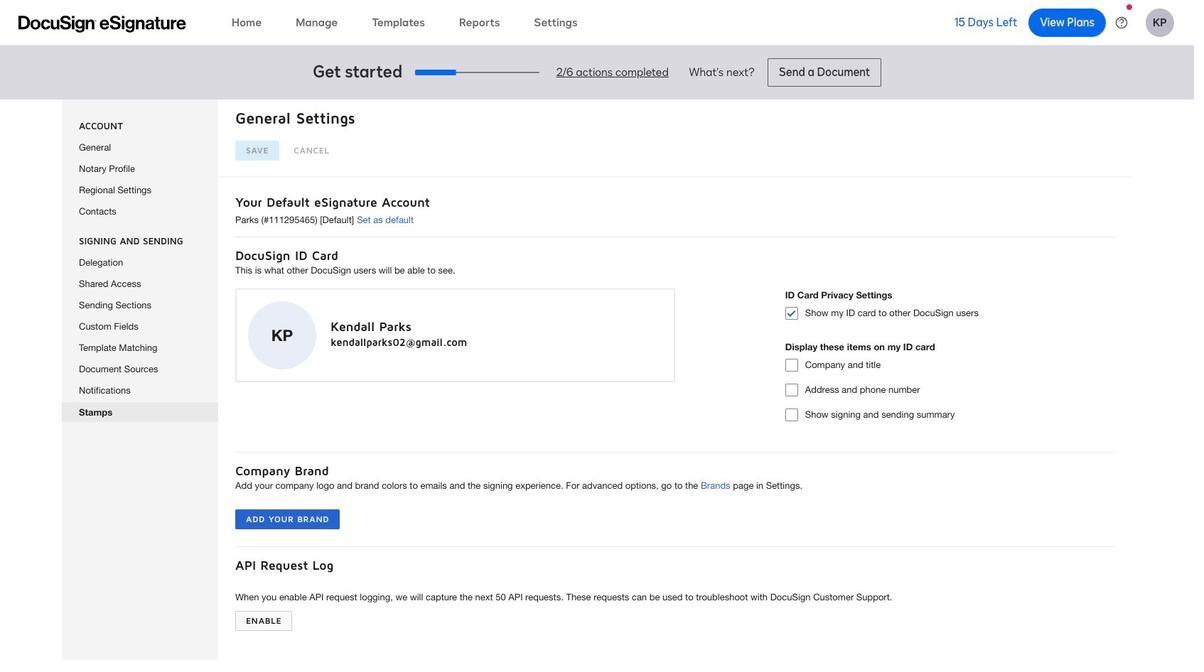 Task type: describe. For each thing, give the bounding box(es) containing it.
upload or change your profile image image
[[271, 324, 293, 347]]



Task type: locate. For each thing, give the bounding box(es) containing it.
docusign esignature image
[[18, 15, 186, 32]]



Task type: vqa. For each thing, say whether or not it's contained in the screenshot.
View Folders icon in the bottom left of the page
no



